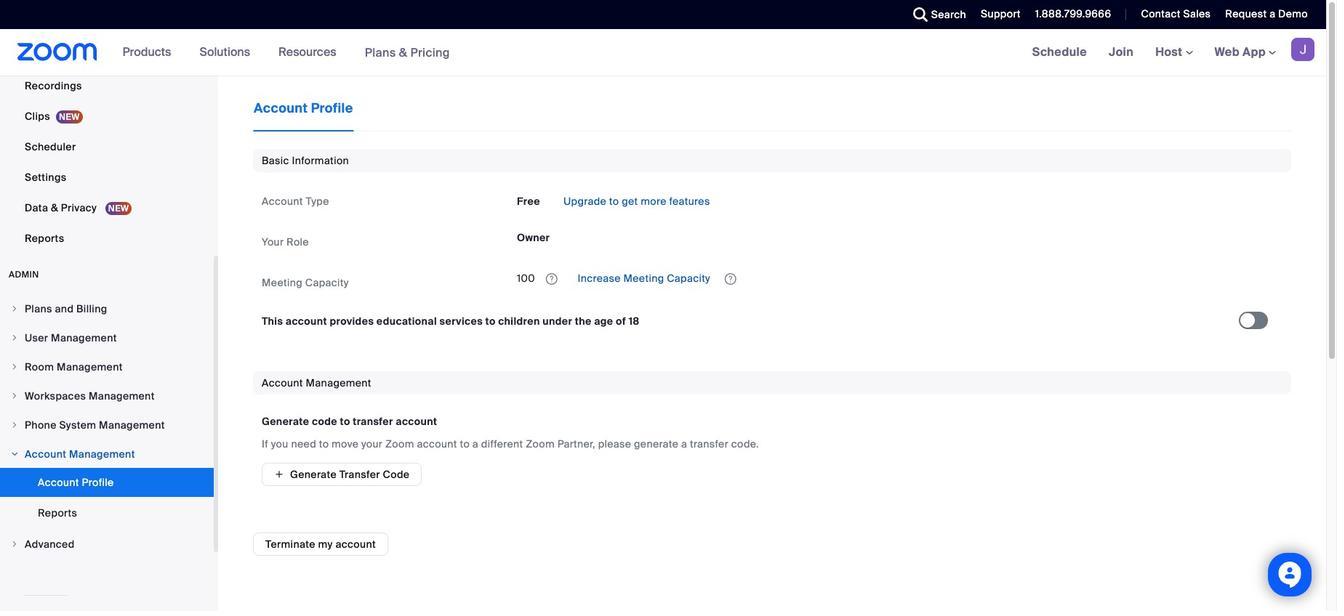 Task type: describe. For each thing, give the bounding box(es) containing it.
join link
[[1098, 29, 1145, 76]]

profile for the rightmost account profile link
[[311, 100, 353, 117]]

to left different
[[460, 438, 470, 451]]

right image for room management
[[10, 363, 19, 372]]

scheduler
[[25, 140, 76, 153]]

of
[[616, 315, 626, 328]]

data
[[25, 201, 48, 215]]

generate
[[634, 438, 679, 451]]

& for privacy
[[51, 201, 58, 215]]

solutions
[[200, 44, 250, 60]]

meetings navigation
[[1022, 29, 1327, 76]]

generate transfer code
[[290, 468, 410, 481]]

workspaces management menu item
[[0, 383, 214, 410]]

account inside terminate my account button
[[336, 538, 376, 551]]

recordings
[[25, 79, 82, 92]]

account profile for the rightmost account profile link
[[254, 100, 353, 117]]

meeting inside application
[[624, 272, 665, 285]]

2 zoom from the left
[[526, 438, 555, 451]]

2 reports link from the top
[[0, 499, 214, 528]]

banner containing products
[[0, 29, 1327, 76]]

schedule link
[[1022, 29, 1098, 76]]

reports inside personal menu menu
[[25, 232, 64, 245]]

search button
[[903, 0, 970, 29]]

plans and billing
[[25, 303, 107, 316]]

user
[[25, 332, 48, 345]]

system
[[59, 419, 96, 432]]

support
[[981, 7, 1021, 20]]

generate for generate code to transfer account
[[262, 415, 309, 428]]

code.
[[732, 438, 759, 451]]

1 horizontal spatial transfer
[[690, 438, 729, 451]]

help info, meeting capacity image
[[542, 273, 562, 286]]

this account provides educational services to children under the age of 18
[[262, 315, 640, 328]]

web
[[1215, 44, 1240, 60]]

reports inside account management menu
[[38, 507, 77, 520]]

1 horizontal spatial account profile link
[[253, 99, 354, 131]]

owner
[[517, 231, 550, 244]]

increase meeting capacity
[[575, 272, 713, 285]]

2 horizontal spatial a
[[1270, 7, 1276, 20]]

your
[[362, 438, 383, 451]]

zoom logo image
[[17, 43, 97, 61]]

room
[[25, 361, 54, 374]]

generate transfer code button
[[262, 463, 422, 486]]

my
[[318, 538, 333, 551]]

18
[[629, 315, 640, 328]]

0 horizontal spatial meeting
[[262, 276, 303, 289]]

meeting capacity
[[262, 276, 349, 289]]

contact
[[1142, 7, 1181, 20]]

you
[[271, 438, 289, 451]]

account right this at the left bottom of the page
[[286, 315, 327, 328]]

privacy
[[61, 201, 97, 215]]

host button
[[1156, 44, 1193, 60]]

host
[[1156, 44, 1186, 60]]

account inside menu
[[38, 476, 79, 490]]

profile for leftmost account profile link
[[82, 476, 114, 490]]

educational
[[377, 315, 437, 328]]

profile picture image
[[1292, 38, 1315, 61]]

code
[[312, 415, 337, 428]]

increase
[[578, 272, 621, 285]]

move
[[332, 438, 359, 451]]

main content main content
[[218, 76, 1327, 612]]

right image for workspaces management
[[10, 392, 19, 401]]

terminate my account button
[[253, 533, 389, 556]]

upgrade to get more features
[[564, 195, 710, 208]]

children
[[498, 315, 540, 328]]

contact sales
[[1142, 7, 1211, 20]]

advanced menu item
[[0, 531, 214, 559]]

account up basic at the top of page
[[254, 100, 308, 117]]

schedule
[[1033, 44, 1088, 60]]

generate for generate transfer code
[[290, 468, 337, 481]]

data & privacy link
[[0, 193, 214, 223]]

application inside main content 'main content'
[[517, 271, 1028, 294]]

under
[[543, 315, 573, 328]]

user management menu item
[[0, 324, 214, 352]]

phone system management menu item
[[0, 412, 214, 439]]

web app button
[[1215, 44, 1277, 60]]

management for room management menu item on the bottom of the page
[[57, 361, 123, 374]]

advanced
[[25, 538, 75, 551]]

workspaces management
[[25, 390, 155, 403]]

clips
[[25, 110, 50, 123]]

resources
[[279, 44, 337, 60]]

learn more about increasing meeting capacity image
[[721, 273, 741, 286]]

sales
[[1184, 7, 1211, 20]]

upgrade
[[564, 195, 607, 208]]

get
[[622, 195, 638, 208]]

to left get
[[609, 195, 619, 208]]

1.888.799.9666
[[1036, 7, 1112, 20]]

provides
[[330, 315, 374, 328]]

terminate my account
[[266, 538, 376, 551]]

solutions button
[[200, 29, 257, 76]]

admin menu menu
[[0, 295, 214, 560]]

1 horizontal spatial a
[[682, 438, 688, 451]]

terminate
[[266, 538, 316, 551]]

basic information
[[262, 154, 349, 167]]

your
[[262, 235, 284, 249]]

features
[[670, 195, 710, 208]]

to right 'need'
[[319, 438, 329, 451]]

age
[[594, 315, 614, 328]]

100
[[517, 272, 538, 285]]

transfer
[[339, 468, 380, 481]]

different
[[481, 438, 523, 451]]



Task type: locate. For each thing, give the bounding box(es) containing it.
1 vertical spatial profile
[[82, 476, 114, 490]]

account management
[[262, 377, 372, 390], [25, 448, 135, 461]]

search
[[932, 8, 967, 21]]

0 horizontal spatial a
[[473, 438, 479, 451]]

contact sales link
[[1131, 0, 1215, 29], [1142, 7, 1211, 20]]

admin
[[9, 269, 39, 281]]

scheduler link
[[0, 132, 214, 161]]

account profile up basic information
[[254, 100, 353, 117]]

management inside main content 'main content'
[[306, 377, 372, 390]]

1 vertical spatial transfer
[[690, 438, 729, 451]]

add image
[[274, 468, 284, 481]]

support link
[[970, 0, 1025, 29], [981, 7, 1021, 20]]

1 horizontal spatial &
[[399, 45, 408, 60]]

pricing
[[411, 45, 450, 60]]

1 vertical spatial account profile link
[[0, 468, 214, 498]]

0 horizontal spatial transfer
[[353, 415, 393, 428]]

application
[[517, 271, 1028, 294]]

generate down 'need'
[[290, 468, 337, 481]]

1 vertical spatial reports link
[[0, 499, 214, 528]]

account right "your"
[[417, 438, 457, 451]]

code
[[383, 468, 410, 481]]

0 horizontal spatial &
[[51, 201, 58, 215]]

right image down admin
[[10, 305, 19, 314]]

need
[[291, 438, 316, 451]]

account management down system
[[25, 448, 135, 461]]

the
[[575, 315, 592, 328]]

please
[[598, 438, 632, 451]]

right image for plans and billing
[[10, 305, 19, 314]]

plans left and on the left
[[25, 303, 52, 316]]

management up workspaces management
[[57, 361, 123, 374]]

plans for plans and billing
[[25, 303, 52, 316]]

& inside "link"
[[51, 201, 58, 215]]

1 vertical spatial reports
[[38, 507, 77, 520]]

products
[[123, 44, 171, 60]]

0 horizontal spatial account profile
[[38, 476, 114, 490]]

plans left pricing
[[365, 45, 396, 60]]

a right generate
[[682, 438, 688, 451]]

1 horizontal spatial zoom
[[526, 438, 555, 451]]

& left pricing
[[399, 45, 408, 60]]

1 horizontal spatial capacity
[[667, 272, 711, 285]]

management inside menu item
[[89, 390, 155, 403]]

1 vertical spatial generate
[[290, 468, 337, 481]]

profile down account management menu item
[[82, 476, 114, 490]]

right image inside user management menu item
[[10, 334, 19, 343]]

account profile down account management menu item
[[38, 476, 114, 490]]

account down account management menu item
[[38, 476, 79, 490]]

account down phone at the bottom of the page
[[25, 448, 66, 461]]

a left demo
[[1270, 7, 1276, 20]]

if
[[262, 438, 268, 451]]

management down phone system management menu item
[[69, 448, 135, 461]]

reports link up 'advanced' menu item
[[0, 499, 214, 528]]

a left different
[[473, 438, 479, 451]]

1 vertical spatial right image
[[10, 363, 19, 372]]

to left children
[[486, 315, 496, 328]]

0 vertical spatial generate
[[262, 415, 309, 428]]

transfer
[[353, 415, 393, 428], [690, 438, 729, 451]]

right image inside 'advanced' menu item
[[10, 540, 19, 549]]

zoom right "your"
[[386, 438, 414, 451]]

1 right image from the top
[[10, 334, 19, 343]]

request a demo
[[1226, 7, 1309, 20]]

profile inside main content 'main content'
[[311, 100, 353, 117]]

0 horizontal spatial zoom
[[386, 438, 414, 451]]

0 vertical spatial transfer
[[353, 415, 393, 428]]

1 reports link from the top
[[0, 224, 214, 253]]

0 horizontal spatial capacity
[[305, 276, 349, 289]]

0 vertical spatial &
[[399, 45, 408, 60]]

right image inside account management menu item
[[10, 450, 19, 459]]

account profile inside account management menu
[[38, 476, 114, 490]]

personal menu menu
[[0, 0, 214, 255]]

plans & pricing link
[[365, 45, 450, 60], [365, 45, 450, 60]]

account management up code
[[262, 377, 372, 390]]

workspaces
[[25, 390, 86, 403]]

reports link down data & privacy "link"
[[0, 224, 214, 253]]

account management menu
[[0, 468, 214, 530]]

information
[[292, 154, 349, 167]]

0 vertical spatial account management
[[262, 377, 372, 390]]

demo
[[1279, 7, 1309, 20]]

plans for plans & pricing
[[365, 45, 396, 60]]

1.888.799.9666 button
[[1025, 0, 1115, 29], [1036, 7, 1112, 20]]

1 horizontal spatial meeting
[[624, 272, 665, 285]]

right image inside room management menu item
[[10, 363, 19, 372]]

recordings link
[[0, 71, 214, 100]]

1 right image from the top
[[10, 305, 19, 314]]

4 right image from the top
[[10, 540, 19, 549]]

account management inside main content 'main content'
[[262, 377, 372, 390]]

account profile link up basic information
[[253, 99, 354, 131]]

0 vertical spatial right image
[[10, 305, 19, 314]]

reports up advanced
[[38, 507, 77, 520]]

generate
[[262, 415, 309, 428], [290, 468, 337, 481]]

capacity up provides
[[305, 276, 349, 289]]

account profile link
[[253, 99, 354, 131], [0, 468, 214, 498]]

banner
[[0, 29, 1327, 76]]

right image for user
[[10, 334, 19, 343]]

right image
[[10, 334, 19, 343], [10, 421, 19, 430], [10, 450, 19, 459], [10, 540, 19, 549]]

account up you
[[262, 377, 303, 390]]

1 vertical spatial account profile
[[38, 476, 114, 490]]

account type
[[262, 195, 329, 208]]

2 right image from the top
[[10, 363, 19, 372]]

meeting up 18
[[624, 272, 665, 285]]

room management
[[25, 361, 123, 374]]

if you need to move your zoom account to a different zoom partner, please generate a transfer code.
[[262, 438, 759, 451]]

type
[[306, 195, 329, 208]]

account profile link down phone system management menu item
[[0, 468, 214, 498]]

3 right image from the top
[[10, 450, 19, 459]]

application containing 100
[[517, 271, 1028, 294]]

right image left workspaces
[[10, 392, 19, 401]]

capacity left learn more about increasing meeting capacity image
[[667, 272, 711, 285]]

1 horizontal spatial account management
[[262, 377, 372, 390]]

resources button
[[279, 29, 343, 76]]

management for account management menu item
[[69, 448, 135, 461]]

role
[[287, 235, 309, 249]]

upgrade to get more features link
[[564, 195, 710, 208]]

plans & pricing
[[365, 45, 450, 60]]

data & privacy
[[25, 201, 99, 215]]

account left type
[[262, 195, 303, 208]]

0 vertical spatial account profile
[[254, 100, 353, 117]]

& inside product information navigation
[[399, 45, 408, 60]]

& for pricing
[[399, 45, 408, 60]]

1 vertical spatial &
[[51, 201, 58, 215]]

1 zoom from the left
[[386, 438, 414, 451]]

&
[[399, 45, 408, 60], [51, 201, 58, 215]]

this
[[262, 315, 283, 328]]

capacity
[[667, 272, 711, 285], [305, 276, 349, 289]]

generate code to transfer account
[[262, 415, 437, 428]]

management up generate code to transfer account
[[306, 377, 372, 390]]

account profile for leftmost account profile link
[[38, 476, 114, 490]]

0 horizontal spatial account profile link
[[0, 468, 214, 498]]

partner,
[[558, 438, 596, 451]]

generate inside button
[[290, 468, 337, 481]]

account inside menu item
[[25, 448, 66, 461]]

right image inside plans and billing "menu item"
[[10, 305, 19, 314]]

0 vertical spatial reports link
[[0, 224, 214, 253]]

clips link
[[0, 102, 214, 131]]

1 horizontal spatial account profile
[[254, 100, 353, 117]]

user management
[[25, 332, 117, 345]]

1 vertical spatial plans
[[25, 303, 52, 316]]

free
[[517, 195, 540, 208]]

right image
[[10, 305, 19, 314], [10, 363, 19, 372], [10, 392, 19, 401]]

account
[[254, 100, 308, 117], [262, 195, 303, 208], [262, 377, 303, 390], [25, 448, 66, 461], [38, 476, 79, 490]]

zoom
[[386, 438, 414, 451], [526, 438, 555, 451]]

room management menu item
[[0, 354, 214, 381]]

management down billing
[[51, 332, 117, 345]]

phone
[[25, 419, 57, 432]]

profile inside account management menu
[[82, 476, 114, 490]]

2 right image from the top
[[10, 421, 19, 430]]

profile
[[311, 100, 353, 117], [82, 476, 114, 490]]

a
[[1270, 7, 1276, 20], [473, 438, 479, 451], [682, 438, 688, 451]]

account management inside menu item
[[25, 448, 135, 461]]

settings
[[25, 171, 67, 184]]

settings link
[[0, 163, 214, 192]]

reports
[[25, 232, 64, 245], [38, 507, 77, 520]]

& right data
[[51, 201, 58, 215]]

0 vertical spatial plans
[[365, 45, 396, 60]]

billing
[[76, 303, 107, 316]]

0 vertical spatial account profile link
[[253, 99, 354, 131]]

1 horizontal spatial profile
[[311, 100, 353, 117]]

management down room management menu item on the bottom of the page
[[89, 390, 155, 403]]

join
[[1109, 44, 1134, 60]]

right image inside phone system management menu item
[[10, 421, 19, 430]]

plans and billing menu item
[[0, 295, 214, 323]]

to right code
[[340, 415, 350, 428]]

management down the workspaces management menu item
[[99, 419, 165, 432]]

1 vertical spatial account management
[[25, 448, 135, 461]]

generate up you
[[262, 415, 309, 428]]

and
[[55, 303, 74, 316]]

products button
[[123, 29, 178, 76]]

management
[[51, 332, 117, 345], [57, 361, 123, 374], [306, 377, 372, 390], [89, 390, 155, 403], [99, 419, 165, 432], [69, 448, 135, 461]]

0 vertical spatial reports
[[25, 232, 64, 245]]

right image for account
[[10, 450, 19, 459]]

right image for phone
[[10, 421, 19, 430]]

3 right image from the top
[[10, 392, 19, 401]]

account right my
[[336, 538, 376, 551]]

meeting
[[624, 272, 665, 285], [262, 276, 303, 289]]

0 horizontal spatial profile
[[82, 476, 114, 490]]

zoom left partner,
[[526, 438, 555, 451]]

capacity inside application
[[667, 272, 711, 285]]

plans inside product information navigation
[[365, 45, 396, 60]]

0 vertical spatial profile
[[311, 100, 353, 117]]

meeting up this at the left bottom of the page
[[262, 276, 303, 289]]

1 horizontal spatial plans
[[365, 45, 396, 60]]

basic
[[262, 154, 289, 167]]

plans inside "menu item"
[[25, 303, 52, 316]]

transfer up "your"
[[353, 415, 393, 428]]

increase meeting capacity link
[[575, 272, 713, 285]]

account up code
[[396, 415, 437, 428]]

management for user management menu item
[[51, 332, 117, 345]]

product information navigation
[[112, 29, 461, 76]]

0 horizontal spatial account management
[[25, 448, 135, 461]]

app
[[1243, 44, 1266, 60]]

0 horizontal spatial plans
[[25, 303, 52, 316]]

to
[[609, 195, 619, 208], [486, 315, 496, 328], [340, 415, 350, 428], [319, 438, 329, 451], [460, 438, 470, 451]]

account management menu item
[[0, 441, 214, 468]]

more
[[641, 195, 667, 208]]

right image left room
[[10, 363, 19, 372]]

services
[[440, 315, 483, 328]]

reports down data
[[25, 232, 64, 245]]

2 vertical spatial right image
[[10, 392, 19, 401]]

side navigation navigation
[[0, 0, 218, 612]]

account profile inside main content 'main content'
[[254, 100, 353, 117]]

web app
[[1215, 44, 1266, 60]]

phone system management
[[25, 419, 165, 432]]

right image inside the workspaces management menu item
[[10, 392, 19, 401]]

management for the workspaces management menu item
[[89, 390, 155, 403]]

transfer left code.
[[690, 438, 729, 451]]

profile up information
[[311, 100, 353, 117]]

request
[[1226, 7, 1267, 20]]



Task type: vqa. For each thing, say whether or not it's contained in the screenshot.
Fun Fact, modified at Nov 16, 2023 by Tim Burton, link, starred element at the top right of page's Nov
no



